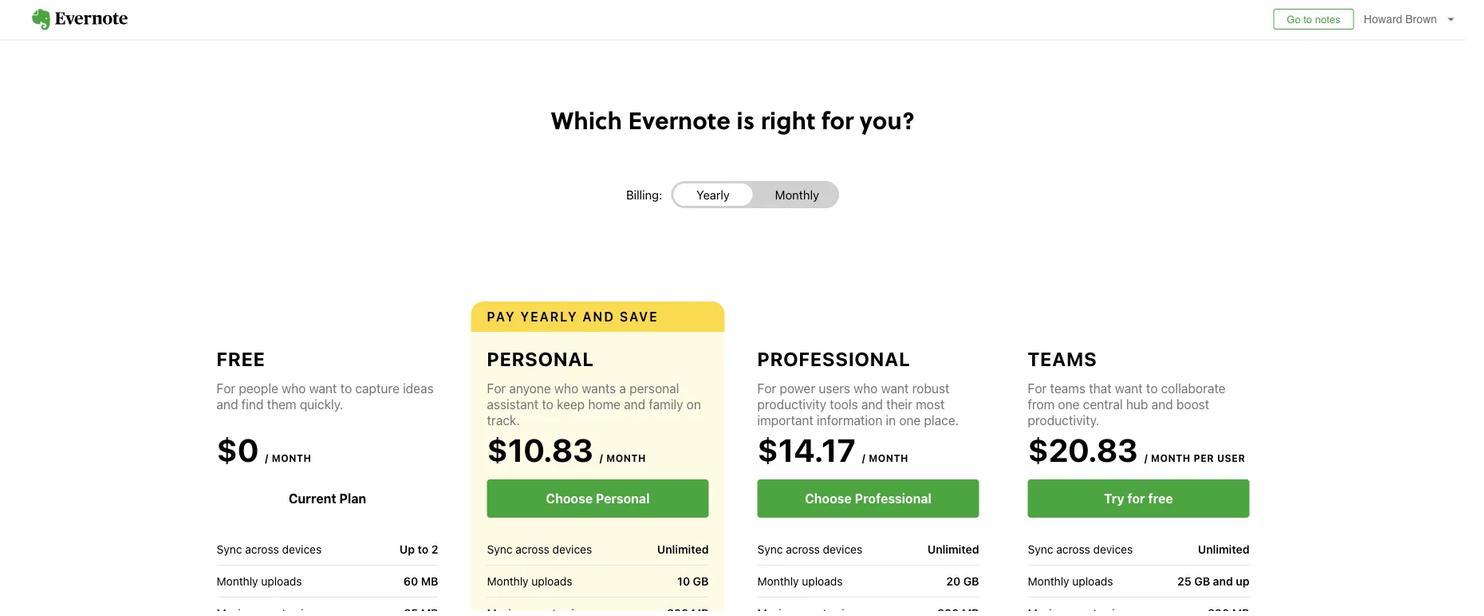 Task type: locate. For each thing, give the bounding box(es) containing it.
0 horizontal spatial for
[[822, 103, 854, 136]]

to left keep
[[542, 397, 554, 412]]

sync for 60 mb
[[217, 543, 242, 556]]

2 choose from the left
[[805, 491, 852, 506]]

2 horizontal spatial unlimited
[[1199, 543, 1250, 556]]

/ up "choose personal" button
[[600, 453, 604, 464]]

who up 'tools'
[[854, 381, 878, 396]]

3 devices from the left
[[823, 543, 863, 556]]

for
[[217, 381, 236, 396], [487, 381, 506, 396], [758, 381, 777, 396], [1028, 381, 1047, 396]]

for up assistant
[[487, 381, 506, 396]]

professional
[[758, 348, 911, 370]]

2 want from the left
[[882, 381, 909, 396]]

in
[[886, 413, 896, 428]]

personal
[[487, 348, 594, 370]]

professional
[[855, 491, 932, 506]]

to up 'quickly.'
[[340, 381, 352, 396]]

3 sync from the left
[[758, 543, 783, 556]]

2 for from the left
[[487, 381, 506, 396]]

sync across devices down the try
[[1028, 543, 1133, 556]]

0 horizontal spatial one
[[900, 413, 921, 428]]

for up from in the right bottom of the page
[[1028, 381, 1047, 396]]

one
[[1059, 397, 1080, 412], [900, 413, 921, 428]]

1 monthly uploads from the left
[[217, 575, 302, 588]]

choose for choose personal
[[546, 491, 593, 506]]

who
[[282, 381, 306, 396], [555, 381, 579, 396], [854, 381, 878, 396]]

/ for $0
[[265, 453, 269, 464]]

sync for 25 gb and up
[[1028, 543, 1054, 556]]

want for free
[[309, 381, 337, 396]]

/ down information
[[863, 453, 866, 464]]

1 sync from the left
[[217, 543, 242, 556]]

unlimited
[[657, 543, 709, 556], [928, 543, 980, 556], [1199, 543, 1250, 556]]

for inside for power users who want robust productivity tools and their most important information in one place.
[[758, 381, 777, 396]]

monthly uploads for 25 gb and up
[[1028, 575, 1114, 588]]

3 for from the left
[[758, 381, 777, 396]]

per
[[1194, 453, 1215, 464]]

1 horizontal spatial one
[[1059, 397, 1080, 412]]

devices down the try
[[1094, 543, 1133, 556]]

and inside for teams that want to collaborate from one central hub and boost productivity.
[[1152, 397, 1174, 412]]

hub
[[1127, 397, 1149, 412]]

unlimited for 10 gb
[[657, 543, 709, 556]]

4 for from the left
[[1028, 381, 1047, 396]]

personal
[[630, 381, 680, 396]]

/ inside $20.83 / month per user
[[1145, 453, 1149, 464]]

2 unlimited from the left
[[928, 543, 980, 556]]

/ inside $10.83 / month
[[600, 453, 604, 464]]

which evernote is right for you?
[[551, 103, 915, 136]]

3 unlimited from the left
[[1199, 543, 1250, 556]]

2 who from the left
[[555, 381, 579, 396]]

4 monthly uploads from the left
[[1028, 575, 1114, 588]]

who inside for power users who want robust productivity tools and their most important information in one place.
[[854, 381, 878, 396]]

for for free
[[217, 381, 236, 396]]

devices down choose professional
[[823, 543, 863, 556]]

4 uploads from the left
[[1073, 575, 1114, 588]]

who inside the for people who want to capture ideas and find them quickly.
[[282, 381, 306, 396]]

family
[[649, 397, 684, 412]]

1 / from the left
[[265, 453, 269, 464]]

one down teams on the bottom right
[[1059, 397, 1080, 412]]

unlimited up 20
[[928, 543, 980, 556]]

4 across from the left
[[1057, 543, 1091, 556]]

sync across devices down the choose personal
[[487, 543, 592, 556]]

current plan
[[289, 491, 366, 506]]

1 vertical spatial for
[[1128, 491, 1146, 506]]

and inside for power users who want robust productivity tools and their most important information in one place.
[[862, 397, 883, 412]]

unlimited up "25 gb and up" at the right of page
[[1199, 543, 1250, 556]]

3 / from the left
[[863, 453, 866, 464]]

0 horizontal spatial choose
[[546, 491, 593, 506]]

$0
[[217, 431, 259, 469]]

ideas
[[403, 381, 434, 396]]

3 who from the left
[[854, 381, 878, 396]]

for
[[822, 103, 854, 136], [1128, 491, 1146, 506]]

4 devices from the left
[[1094, 543, 1133, 556]]

for right right
[[822, 103, 854, 136]]

want up their
[[882, 381, 909, 396]]

for teams that want to collaborate from one central hub and boost productivity.
[[1028, 381, 1226, 428]]

wants
[[582, 381, 616, 396]]

/
[[265, 453, 269, 464], [600, 453, 604, 464], [863, 453, 866, 464], [1145, 453, 1149, 464]]

choose
[[546, 491, 593, 506], [805, 491, 852, 506]]

2 horizontal spatial want
[[1116, 381, 1143, 396]]

up
[[1236, 575, 1250, 588]]

0 horizontal spatial unlimited
[[657, 543, 709, 556]]

want
[[309, 381, 337, 396], [882, 381, 909, 396], [1116, 381, 1143, 396]]

anyone
[[510, 381, 551, 396]]

2 devices from the left
[[553, 543, 592, 556]]

monthly uploads for 20 gb
[[758, 575, 843, 588]]

save
[[620, 309, 659, 324]]

0 horizontal spatial gb
[[693, 575, 709, 588]]

and down the a
[[624, 397, 646, 412]]

one right "in"
[[900, 413, 921, 428]]

4 sync from the left
[[1028, 543, 1054, 556]]

pay yearly and save
[[487, 309, 659, 324]]

go
[[1288, 13, 1301, 25]]

2 monthly uploads from the left
[[487, 575, 573, 588]]

for left "people"
[[217, 381, 236, 396]]

gb right the 10
[[693, 575, 709, 588]]

to inside for teams that want to collaborate from one central hub and boost productivity.
[[1147, 381, 1158, 396]]

who for personal
[[555, 381, 579, 396]]

1 for from the left
[[217, 381, 236, 396]]

boost
[[1177, 397, 1210, 412]]

2 sync from the left
[[487, 543, 513, 556]]

0 horizontal spatial who
[[282, 381, 306, 396]]

try for free button
[[1028, 480, 1250, 518]]

2 uploads from the left
[[532, 575, 573, 588]]

want up 'quickly.'
[[309, 381, 337, 396]]

gb for 25
[[1195, 575, 1211, 588]]

1 horizontal spatial for
[[1128, 491, 1146, 506]]

unlimited for 25 gb and up
[[1199, 543, 1250, 556]]

uploads
[[261, 575, 302, 588], [532, 575, 573, 588], [802, 575, 843, 588], [1073, 575, 1114, 588]]

/ up try for free button
[[1145, 453, 1149, 464]]

4 month from the left
[[1152, 453, 1191, 464]]

/ right the $0
[[265, 453, 269, 464]]

gb for 20
[[964, 575, 980, 588]]

sync across devices down current in the bottom of the page
[[217, 543, 322, 556]]

want inside for power users who want robust productivity tools and their most important information in one place.
[[882, 381, 909, 396]]

across for 25
[[1057, 543, 1091, 556]]

month inside the $0 / month
[[272, 453, 312, 464]]

sync across devices
[[217, 543, 322, 556], [487, 543, 592, 556], [758, 543, 863, 556], [1028, 543, 1133, 556]]

choose personal button
[[487, 480, 709, 518]]

free
[[217, 348, 266, 370]]

2 across from the left
[[516, 543, 550, 556]]

1 horizontal spatial want
[[882, 381, 909, 396]]

1 month from the left
[[272, 453, 312, 464]]

monthly for 10 gb
[[487, 575, 529, 588]]

choose professional
[[805, 491, 932, 506]]

4 sync across devices from the left
[[1028, 543, 1133, 556]]

for inside for anyone who wants a personal assistant to keep home and family on track.
[[487, 381, 506, 396]]

for anyone who wants a personal assistant to keep home and family on track.
[[487, 381, 701, 428]]

who inside for anyone who wants a personal assistant to keep home and family on track.
[[555, 381, 579, 396]]

want up the hub
[[1116, 381, 1143, 396]]

productivity
[[758, 397, 827, 412]]

home
[[588, 397, 621, 412]]

and right the hub
[[1152, 397, 1174, 412]]

monthly uploads for 60 mb
[[217, 575, 302, 588]]

monthly uploads for 10 gb
[[487, 575, 573, 588]]

2 / from the left
[[600, 453, 604, 464]]

robust
[[913, 381, 950, 396]]

on
[[687, 397, 701, 412]]

1 uploads from the left
[[261, 575, 302, 588]]

want inside for teams that want to collaborate from one central hub and boost productivity.
[[1116, 381, 1143, 396]]

assistant
[[487, 397, 539, 412]]

1 unlimited from the left
[[657, 543, 709, 556]]

1 gb from the left
[[693, 575, 709, 588]]

gb
[[693, 575, 709, 588], [964, 575, 980, 588], [1195, 575, 1211, 588]]

current plan button
[[217, 480, 439, 518]]

choose down $10.83 / month
[[546, 491, 593, 506]]

$14.17 / month
[[758, 431, 909, 469]]

keep
[[557, 397, 585, 412]]

1 horizontal spatial unlimited
[[928, 543, 980, 556]]

power
[[780, 381, 816, 396]]

to
[[1304, 13, 1313, 25], [340, 381, 352, 396], [1147, 381, 1158, 396], [542, 397, 554, 412], [418, 543, 429, 556]]

want for teams
[[1116, 381, 1143, 396]]

$10.83
[[487, 431, 594, 469]]

2 horizontal spatial who
[[854, 381, 878, 396]]

3 want from the left
[[1116, 381, 1143, 396]]

1 across from the left
[[245, 543, 279, 556]]

1 devices from the left
[[282, 543, 322, 556]]

1 choose from the left
[[546, 491, 593, 506]]

monthly for 20 gb
[[758, 575, 799, 588]]

gb right 20
[[964, 575, 980, 588]]

yearly
[[521, 309, 578, 324]]

for right the try
[[1128, 491, 1146, 506]]

1 horizontal spatial who
[[555, 381, 579, 396]]

1 horizontal spatial choose
[[805, 491, 852, 506]]

4 / from the left
[[1145, 453, 1149, 464]]

3 gb from the left
[[1195, 575, 1211, 588]]

2 sync across devices from the left
[[487, 543, 592, 556]]

monthly uploads
[[217, 575, 302, 588], [487, 575, 573, 588], [758, 575, 843, 588], [1028, 575, 1114, 588]]

1 vertical spatial one
[[900, 413, 921, 428]]

want inside the for people who want to capture ideas and find them quickly.
[[309, 381, 337, 396]]

who up them
[[282, 381, 306, 396]]

try for free
[[1105, 491, 1174, 506]]

and left find
[[217, 397, 238, 412]]

for up the productivity
[[758, 381, 777, 396]]

/ inside the $0 / month
[[265, 453, 269, 464]]

up to 2
[[400, 543, 439, 556]]

2 horizontal spatial gb
[[1195, 575, 1211, 588]]

devices down the choose personal
[[553, 543, 592, 556]]

0 vertical spatial one
[[1059, 397, 1080, 412]]

evernote link
[[16, 0, 144, 39]]

month up "personal" on the left of page
[[607, 453, 646, 464]]

devices down current in the bottom of the page
[[282, 543, 322, 556]]

3 monthly uploads from the left
[[758, 575, 843, 588]]

$20.83 / month per user
[[1028, 431, 1246, 469]]

sync across devices for 25
[[1028, 543, 1133, 556]]

month inside $14.17 / month
[[869, 453, 909, 464]]

them
[[267, 397, 297, 412]]

to right go
[[1304, 13, 1313, 25]]

to up the hub
[[1147, 381, 1158, 396]]

and left their
[[862, 397, 883, 412]]

sync across devices down choose professional
[[758, 543, 863, 556]]

1 who from the left
[[282, 381, 306, 396]]

brown
[[1406, 13, 1438, 26]]

3 month from the left
[[869, 453, 909, 464]]

sync
[[217, 543, 242, 556], [487, 543, 513, 556], [758, 543, 783, 556], [1028, 543, 1054, 556]]

who up keep
[[555, 381, 579, 396]]

3 uploads from the left
[[802, 575, 843, 588]]

1 sync across devices from the left
[[217, 543, 322, 556]]

choose down $14.17 / month
[[805, 491, 852, 506]]

month inside $20.83 / month per user
[[1152, 453, 1191, 464]]

unlimited for 20 gb
[[928, 543, 980, 556]]

0 horizontal spatial want
[[309, 381, 337, 396]]

current
[[289, 491, 336, 506]]

and
[[217, 397, 238, 412], [624, 397, 646, 412], [862, 397, 883, 412], [1152, 397, 1174, 412], [1214, 575, 1234, 588]]

howard brown
[[1365, 13, 1438, 26]]

3 sync across devices from the left
[[758, 543, 863, 556]]

1 horizontal spatial gb
[[964, 575, 980, 588]]

for inside for teams that want to collaborate from one central hub and boost productivity.
[[1028, 381, 1047, 396]]

and inside the for people who want to capture ideas and find them quickly.
[[217, 397, 238, 412]]

devices
[[282, 543, 322, 556], [553, 543, 592, 556], [823, 543, 863, 556], [1094, 543, 1133, 556]]

/ inside $14.17 / month
[[863, 453, 866, 464]]

month for $10.83
[[607, 453, 646, 464]]

2 month from the left
[[607, 453, 646, 464]]

2 gb from the left
[[964, 575, 980, 588]]

across
[[245, 543, 279, 556], [516, 543, 550, 556], [786, 543, 820, 556], [1057, 543, 1091, 556]]

month left per
[[1152, 453, 1191, 464]]

3 across from the left
[[786, 543, 820, 556]]

month inside $10.83 / month
[[607, 453, 646, 464]]

sync for 20 gb
[[758, 543, 783, 556]]

1 want from the left
[[309, 381, 337, 396]]

$14.17
[[758, 431, 856, 469]]

/ for $20.83
[[1145, 453, 1149, 464]]

for inside the for people who want to capture ideas and find them quickly.
[[217, 381, 236, 396]]

gb right 25
[[1195, 575, 1211, 588]]

monthly
[[775, 188, 820, 202], [217, 575, 258, 588], [487, 575, 529, 588], [758, 575, 799, 588], [1028, 575, 1070, 588]]

month down "in"
[[869, 453, 909, 464]]

month up current in the bottom of the page
[[272, 453, 312, 464]]

unlimited up the 10
[[657, 543, 709, 556]]



Task type: describe. For each thing, give the bounding box(es) containing it.
most
[[916, 397, 945, 412]]

collaborate
[[1162, 381, 1226, 396]]

2
[[432, 543, 439, 556]]

tools
[[830, 397, 858, 412]]

choose professional button
[[758, 480, 980, 518]]

a
[[620, 381, 626, 396]]

60
[[404, 575, 418, 588]]

pay
[[487, 309, 516, 324]]

25
[[1178, 575, 1192, 588]]

devices for 25 gb and up
[[1094, 543, 1133, 556]]

is
[[737, 103, 755, 136]]

one inside for power users who want robust productivity tools and their most important information in one place.
[[900, 413, 921, 428]]

to left 2
[[418, 543, 429, 556]]

up
[[400, 543, 415, 556]]

for for teams
[[1028, 381, 1047, 396]]

20
[[947, 575, 961, 588]]

for for professional
[[758, 381, 777, 396]]

sync across devices for 10
[[487, 543, 592, 556]]

teams
[[1051, 381, 1086, 396]]

teams
[[1028, 348, 1098, 370]]

for for personal
[[487, 381, 506, 396]]

/ for $10.83
[[600, 453, 604, 464]]

uploads for 20 gb
[[802, 575, 843, 588]]

people
[[239, 381, 278, 396]]

choose for choose professional
[[805, 491, 852, 506]]

howard brown link
[[1361, 0, 1467, 39]]

evernote image
[[16, 9, 144, 30]]

yearly
[[697, 188, 730, 202]]

who for free
[[282, 381, 306, 396]]

plan
[[340, 491, 366, 506]]

sync across devices for 20
[[758, 543, 863, 556]]

quickly.
[[300, 397, 343, 412]]

choose personal
[[546, 491, 650, 506]]

information
[[817, 413, 883, 428]]

place.
[[925, 413, 959, 428]]

capture
[[355, 381, 400, 396]]

for people who want to capture ideas and find them quickly.
[[217, 381, 434, 412]]

month for $20.83
[[1152, 453, 1191, 464]]

users
[[819, 381, 851, 396]]

their
[[887, 397, 913, 412]]

uploads for 10 gb
[[532, 575, 573, 588]]

monthly for 60 mb
[[217, 575, 258, 588]]

60 mb
[[404, 575, 439, 588]]

free
[[1149, 491, 1174, 506]]

to inside "link"
[[1304, 13, 1313, 25]]

uploads for 60 mb
[[261, 575, 302, 588]]

find
[[242, 397, 264, 412]]

/ for $14.17
[[863, 453, 866, 464]]

go to notes link
[[1274, 9, 1355, 30]]

important
[[758, 413, 814, 428]]

devices for 10 gb
[[553, 543, 592, 556]]

$0 / month
[[217, 431, 312, 469]]

personal
[[596, 491, 650, 506]]

for inside button
[[1128, 491, 1146, 506]]

across for 20
[[786, 543, 820, 556]]

that
[[1089, 381, 1112, 396]]

evernote
[[628, 103, 731, 136]]

0 vertical spatial for
[[822, 103, 854, 136]]

across for 60
[[245, 543, 279, 556]]

month for $0
[[272, 453, 312, 464]]

and left up
[[1214, 575, 1234, 588]]

20 gb
[[947, 575, 980, 588]]

$10.83 / month
[[487, 431, 646, 469]]

to inside for anyone who wants a personal assistant to keep home and family on track.
[[542, 397, 554, 412]]

and inside for anyone who wants a personal assistant to keep home and family on track.
[[624, 397, 646, 412]]

from
[[1028, 397, 1055, 412]]

try
[[1105, 491, 1125, 506]]

productivity.
[[1028, 413, 1100, 428]]

notes
[[1316, 13, 1341, 25]]

sync across devices for 60
[[217, 543, 322, 556]]

across for 10
[[516, 543, 550, 556]]

and
[[583, 309, 615, 324]]

for power users who want robust productivity tools and their most important information in one place.
[[758, 381, 959, 428]]

user
[[1218, 453, 1246, 464]]

25 gb and up
[[1178, 575, 1250, 588]]

10
[[678, 575, 690, 588]]

to inside the for people who want to capture ideas and find them quickly.
[[340, 381, 352, 396]]

devices for 60 mb
[[282, 543, 322, 556]]

billing:
[[626, 188, 663, 202]]

which
[[551, 103, 622, 136]]

you?
[[860, 103, 915, 136]]

uploads for 25 gb and up
[[1073, 575, 1114, 588]]

monthly for 25 gb and up
[[1028, 575, 1070, 588]]

sync for 10 gb
[[487, 543, 513, 556]]

devices for 20 gb
[[823, 543, 863, 556]]

central
[[1083, 397, 1123, 412]]

howard
[[1365, 13, 1403, 26]]

mb
[[421, 575, 439, 588]]

track.
[[487, 413, 520, 428]]

$20.83
[[1028, 431, 1139, 469]]

go to notes
[[1288, 13, 1341, 25]]

right
[[761, 103, 816, 136]]

one inside for teams that want to collaborate from one central hub and boost productivity.
[[1059, 397, 1080, 412]]

10 gb
[[678, 575, 709, 588]]

gb for 10
[[693, 575, 709, 588]]

month for $14.17
[[869, 453, 909, 464]]



Task type: vqa. For each thing, say whether or not it's contained in the screenshot.
DIFFERENT at the top of the page
no



